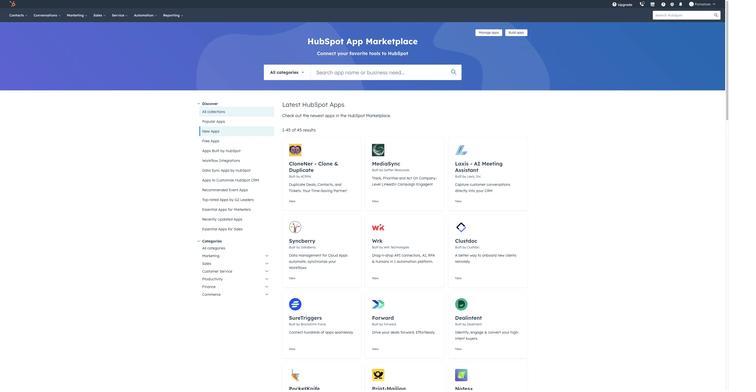 Task type: vqa. For each thing, say whether or not it's contained in the screenshot.


Task type: describe. For each thing, give the bounding box(es) containing it.
to inside a better way to onboard new clients remotely
[[478, 253, 482, 258]]

forward.
[[401, 330, 415, 335]]

1 the from the left
[[303, 113, 309, 118]]

settings link
[[670, 1, 676, 7]]

new for syncberry
[[289, 277, 296, 280]]

assistant
[[456, 167, 479, 173]]

hubspot app marketplace link
[[308, 36, 418, 46]]

apps to customize hubspot crm link
[[199, 176, 274, 185]]

commerce
[[202, 293, 221, 297]]

0 horizontal spatial to
[[212, 178, 216, 183]]

campaign
[[398, 182, 416, 187]]

for for cloud
[[323, 253, 328, 258]]

laxis - ai meeting assistant built by laxis, inc
[[456, 161, 503, 179]]

all categories link
[[199, 245, 274, 252]]

your right the drive
[[382, 330, 390, 335]]

recently updated apps link
[[199, 215, 274, 225]]

apps inside top-rated apps by g2 leaders link
[[220, 198, 229, 202]]

- for clonener
[[315, 161, 317, 167]]

recommended
[[202, 188, 228, 193]]

1 vertical spatial clustdoc
[[467, 246, 480, 250]]

prioritise
[[384, 176, 399, 181]]

by inside suretriggers built by brainstorm force
[[297, 323, 300, 327]]

new apps
[[202, 129, 220, 134]]

newest
[[311, 113, 324, 118]]

help button
[[660, 0, 669, 8]]

& inside the clonener - clone & duplicate built by 4crms
[[335, 161, 339, 167]]

all categories button
[[264, 65, 311, 80]]

apps built by hubspot
[[202, 149, 241, 153]]

capture customer conversations directly into your crm
[[456, 182, 511, 193]]

event
[[229, 188, 239, 193]]

essential apps for marketers
[[202, 208, 251, 212]]

drive your deals forward. effortlessly.
[[373, 330, 436, 335]]

manage
[[479, 31, 491, 35]]

geffen
[[384, 168, 394, 172]]

0 vertical spatial wrk
[[373, 238, 383, 244]]

notifications image
[[679, 2, 684, 7]]

1 45 from the left
[[286, 128, 291, 133]]

recommended event apps
[[202, 188, 248, 193]]

Search app name or business need... search field
[[311, 65, 462, 80]]

built for dealintent
[[456, 323, 462, 327]]

all inside the 'all categories' popup button
[[271, 70, 276, 75]]

pomatoes button
[[687, 0, 719, 8]]

clients
[[506, 253, 517, 258]]

resources
[[395, 168, 410, 172]]

your inside data management for cloud apps automate, synchronize your workflows
[[329, 260, 336, 264]]

g2
[[235, 198, 240, 202]]

all categories inside the 'all categories' popup button
[[271, 70, 299, 75]]

remotely
[[456, 260, 471, 264]]

onboard
[[483, 253, 497, 258]]

reporting
[[163, 13, 181, 17]]

apps inside apps built by hubspot link
[[202, 149, 211, 153]]

service inside 'customer service' link
[[220, 269, 232, 274]]

duplicate inside the clonener - clone & duplicate built by 4crms
[[289, 167, 314, 173]]

integrations
[[219, 159, 240, 163]]

new for laxis - ai meeting assistant
[[456, 200, 462, 203]]

crm inside capture customer conversations directly into your crm
[[485, 189, 493, 193]]

calling icon button
[[638, 1, 647, 7]]

top-rated apps by g2 leaders link
[[199, 195, 274, 205]]

duplicate deals, contacts, and tickets. your time-saving partner!
[[289, 182, 347, 193]]

apps right newest
[[325, 113, 335, 118]]

workflows
[[289, 266, 307, 270]]

workflow integrations
[[202, 159, 240, 163]]

apps up check out the newest apps in the hubspot marketplace.
[[330, 101, 345, 109]]

wrk built by wrk technologies
[[373, 238, 410, 250]]

apps inside recently updated apps link
[[234, 217, 243, 222]]

productivity
[[202, 277, 223, 282]]

clonener - clone & duplicate built by 4crms
[[289, 161, 339, 179]]

apps built by hubspot link
[[199, 146, 274, 156]]

dealintent inside dealintent built by dealintent
[[467, 323, 483, 327]]

service link
[[109, 8, 131, 22]]

built for forward
[[373, 323, 379, 327]]

reporting link
[[160, 8, 186, 22]]

dealintent built by dealintent
[[456, 315, 483, 327]]

on
[[414, 176, 419, 181]]

collections
[[208, 110, 225, 114]]

discover
[[202, 102, 218, 106]]

connect your favorite tools to hubspot
[[317, 51, 409, 56]]

built for suretriggers
[[289, 323, 296, 327]]

directly
[[456, 189, 468, 193]]

of for 45
[[292, 128, 296, 133]]

humans
[[376, 260, 390, 264]]

upgrade
[[619, 3, 633, 7]]

search image
[[715, 13, 719, 17]]

level
[[373, 182, 381, 187]]

and inside track, prioritise and act on company- level linkedin campaign engagent
[[400, 176, 406, 181]]

new for dealintent
[[456, 347, 462, 351]]

by inside dealintent built by dealintent
[[463, 323, 467, 327]]

apps to customize hubspot crm
[[202, 178, 259, 183]]

convert
[[489, 330, 502, 335]]

recommended event apps link
[[199, 185, 274, 195]]

in inside drag-n-drop api connectors, ai, rpa & humans in 1 automation platform.
[[391, 260, 394, 264]]

conversations link
[[31, 8, 64, 22]]

marketplace.
[[366, 113, 392, 118]]

manage apps link
[[476, 29, 503, 36]]

apps inside 'free apps' link
[[211, 139, 220, 144]]

1 horizontal spatial marketing
[[202, 254, 220, 259]]

synchronize
[[308, 260, 328, 264]]

& inside drag-n-drop api connectors, ai, rpa & humans in 1 automation platform.
[[373, 260, 375, 264]]

new for wrk
[[373, 277, 379, 280]]

0 vertical spatial forward
[[373, 315, 394, 321]]

marketplaces button
[[648, 0, 659, 8]]

1 vertical spatial marketing link
[[199, 252, 274, 260]]

connectors,
[[402, 253, 422, 258]]

inc
[[477, 175, 481, 179]]

customer service
[[202, 269, 232, 274]]

by inside forward built by forward
[[380, 323, 383, 327]]

suretriggers
[[289, 315, 322, 321]]

finance link
[[199, 283, 274, 291]]

commerce link
[[199, 291, 274, 299]]

mediasync built by geffen resources
[[373, 161, 410, 172]]

finance
[[202, 285, 216, 289]]

customer
[[470, 182, 486, 187]]

apps down force
[[326, 330, 334, 335]]

built inside the clonener - clone & duplicate built by 4crms
[[289, 175, 296, 179]]

data for data sync apps by hubspot
[[202, 168, 211, 173]]

deals
[[391, 330, 400, 335]]

build apps link
[[506, 29, 528, 36]]

drive
[[373, 330, 381, 335]]

data sync apps by hubspot link
[[199, 166, 274, 176]]

marketplaces image
[[651, 2, 656, 7]]

into
[[469, 189, 476, 193]]

sync
[[212, 168, 220, 173]]

contacts
[[9, 13, 25, 17]]

1 horizontal spatial sales link
[[199, 260, 274, 268]]

updated
[[218, 217, 233, 222]]

apps inside data sync apps by hubspot link
[[221, 168, 230, 173]]

popular apps link
[[199, 117, 274, 127]]

out
[[296, 113, 302, 118]]

apps inside apps to customize hubspot crm link
[[202, 178, 211, 183]]

a better way to onboard new clients remotely
[[456, 253, 517, 264]]

build
[[509, 31, 517, 35]]

essential for essential apps for marketers
[[202, 208, 218, 212]]

apps inside essential apps for sales link
[[219, 227, 227, 232]]

0 vertical spatial marketing link
[[64, 8, 90, 22]]

2 the from the left
[[341, 113, 347, 118]]

built for clustdoc
[[456, 246, 462, 250]]

your inside the identify, engage & convert your high- intent buyers.
[[503, 330, 510, 335]]

a
[[456, 253, 458, 258]]



Task type: locate. For each thing, give the bounding box(es) containing it.
1 caret image from the top
[[198, 103, 200, 104]]

built left 4crms
[[289, 175, 296, 179]]

apps up recently updated apps
[[219, 208, 227, 212]]

hundreds
[[304, 330, 320, 335]]

brainstorm
[[301, 323, 317, 327]]

- inside laxis - ai meeting assistant built by laxis, inc
[[471, 161, 473, 167]]

of
[[292, 128, 296, 133], [321, 330, 325, 335]]

dealintent up engage
[[467, 323, 483, 327]]

built up a
[[456, 246, 462, 250]]

of right 1-
[[292, 128, 296, 133]]

high-
[[511, 330, 520, 335]]

hubspot image
[[9, 1, 15, 7]]

0 horizontal spatial all categories
[[202, 246, 226, 251]]

1 horizontal spatial sales
[[202, 262, 211, 266]]

all collections link
[[199, 107, 274, 117]]

45 down check
[[286, 128, 291, 133]]

to right way
[[478, 253, 482, 258]]

management
[[299, 253, 322, 258]]

1-45 of 45 results
[[283, 128, 316, 133]]

apps right sync
[[221, 168, 230, 173]]

sales left service link
[[94, 13, 103, 17]]

apps down recently updated apps
[[219, 227, 227, 232]]

0 vertical spatial to
[[382, 51, 387, 56]]

wrk up drop
[[384, 246, 390, 250]]

by
[[221, 149, 225, 153], [231, 168, 235, 173], [380, 168, 383, 172], [297, 175, 300, 179], [463, 175, 467, 179], [230, 198, 234, 202], [297, 246, 300, 250], [380, 246, 383, 250], [463, 246, 467, 250], [297, 323, 300, 327], [380, 323, 383, 327], [463, 323, 467, 327]]

automation link
[[131, 8, 160, 22]]

popular apps
[[202, 119, 225, 124]]

by inside laxis - ai meeting assistant built by laxis, inc
[[463, 175, 467, 179]]

caret image for discover
[[198, 103, 200, 104]]

by left "g2"
[[230, 198, 234, 202]]

apps right build at the right top of the page
[[517, 31, 525, 35]]

1 vertical spatial all categories
[[202, 246, 226, 251]]

caret image for categories
[[198, 241, 200, 242]]

0 vertical spatial marketing
[[67, 13, 85, 17]]

1 horizontal spatial all categories
[[271, 70, 299, 75]]

- left "clone"
[[315, 161, 317, 167]]

data sync apps by hubspot
[[202, 168, 251, 173]]

sales link
[[90, 8, 109, 22], [199, 260, 274, 268]]

by inside clustdoc built by clustdoc
[[463, 246, 467, 250]]

engage
[[471, 330, 484, 335]]

track,
[[373, 176, 383, 181]]

drop
[[386, 253, 394, 258]]

app
[[347, 36, 363, 46]]

automation
[[397, 260, 417, 264]]

1 horizontal spatial &
[[373, 260, 375, 264]]

your
[[303, 189, 311, 193]]

0 vertical spatial for
[[228, 208, 233, 212]]

built inside forward built by forward
[[373, 323, 379, 327]]

menu containing pomatoes
[[609, 0, 720, 8]]

engagent
[[417, 182, 433, 187]]

latest hubspot apps
[[283, 101, 345, 109]]

2 vertical spatial &
[[485, 330, 488, 335]]

built inside laxis - ai meeting assistant built by laxis, inc
[[456, 175, 462, 179]]

data inside data management for cloud apps automate, synchronize your workflows
[[289, 253, 298, 258]]

forward up deals
[[384, 323, 397, 327]]

caret image left discover
[[198, 103, 200, 104]]

upgrade image
[[613, 2, 618, 7]]

rated
[[210, 198, 219, 202]]

by inside wrk built by wrk technologies
[[380, 246, 383, 250]]

deals,
[[307, 182, 317, 187]]

caret image
[[198, 103, 200, 104], [198, 241, 200, 242]]

to right 'tools'
[[382, 51, 387, 56]]

apps up recommended at the left top of page
[[202, 178, 211, 183]]

built for syncberry
[[289, 246, 296, 250]]

by left geffen
[[380, 168, 383, 172]]

by inside 'mediasync built by geffen resources'
[[380, 168, 383, 172]]

new for suretriggers
[[289, 347, 296, 351]]

& inside the identify, engage & convert your high- intent buyers.
[[485, 330, 488, 335]]

crm up recommended event apps link
[[251, 178, 259, 183]]

apps right free
[[211, 139, 220, 144]]

notifications button
[[677, 0, 686, 8]]

for left the cloud at the left bottom
[[323, 253, 328, 258]]

menu item
[[637, 0, 638, 8]]

all inside all categories link
[[202, 246, 207, 251]]

1 vertical spatial all
[[202, 110, 207, 114]]

& down drag-
[[373, 260, 375, 264]]

1 horizontal spatial of
[[321, 330, 325, 335]]

1 vertical spatial crm
[[485, 189, 493, 193]]

apps inside popular apps link
[[217, 119, 225, 124]]

2 - from the left
[[471, 161, 473, 167]]

for for marketers
[[228, 208, 233, 212]]

1 vertical spatial of
[[321, 330, 325, 335]]

built inside syncberry built by databerry
[[289, 246, 296, 250]]

0 vertical spatial sales
[[94, 13, 103, 17]]

built inside dealintent built by dealintent
[[456, 323, 462, 327]]

by down syncberry
[[297, 246, 300, 250]]

by inside the clonener - clone & duplicate built by 4crms
[[297, 175, 300, 179]]

essential up recently
[[202, 208, 218, 212]]

marketers
[[234, 208, 251, 212]]

data left sync
[[202, 168, 211, 173]]

1 vertical spatial connect
[[289, 330, 303, 335]]

caret image inside categories dropdown button
[[198, 241, 200, 242]]

technologies
[[391, 246, 410, 250]]

calling icon image
[[640, 2, 645, 7]]

& right "clone"
[[335, 161, 339, 167]]

2 vertical spatial all
[[202, 246, 207, 251]]

built down free apps
[[212, 149, 220, 153]]

0 vertical spatial sales link
[[90, 8, 109, 22]]

4crms
[[301, 175, 311, 179]]

1 horizontal spatial connect
[[317, 51, 336, 56]]

2 horizontal spatial sales
[[234, 227, 243, 232]]

built inside clustdoc built by clustdoc
[[456, 246, 462, 250]]

apps down popular apps
[[211, 129, 220, 134]]

0 vertical spatial connect
[[317, 51, 336, 56]]

your down the cloud at the left bottom
[[329, 260, 336, 264]]

settings image
[[671, 2, 675, 7]]

built up 'identify,'
[[456, 323, 462, 327]]

tyler black image
[[690, 2, 695, 6]]

sales
[[94, 13, 103, 17], [234, 227, 243, 232], [202, 262, 211, 266]]

0 vertical spatial of
[[292, 128, 296, 133]]

1 horizontal spatial to
[[382, 51, 387, 56]]

apps right the cloud at the left bottom
[[339, 253, 348, 258]]

by up the drive
[[380, 323, 383, 327]]

new for forward
[[373, 347, 379, 351]]

contacts link
[[6, 8, 31, 22]]

by inside apps built by hubspot link
[[221, 149, 225, 153]]

categories inside popup button
[[277, 70, 299, 75]]

saving
[[321, 189, 333, 193]]

by left 4crms
[[297, 175, 300, 179]]

1 vertical spatial marketing
[[202, 254, 220, 259]]

essential apps for sales
[[202, 227, 243, 232]]

1 duplicate from the top
[[289, 167, 314, 173]]

free apps link
[[199, 136, 274, 146]]

built down suretriggers
[[289, 323, 296, 327]]

& left 'convert'
[[485, 330, 488, 335]]

2 vertical spatial for
[[323, 253, 328, 258]]

of for apps
[[321, 330, 325, 335]]

all for all categories link
[[202, 246, 207, 251]]

0 vertical spatial categories
[[277, 70, 299, 75]]

tools
[[370, 51, 381, 56]]

essential for essential apps for sales
[[202, 227, 218, 232]]

leaders
[[241, 198, 254, 202]]

1 vertical spatial &
[[373, 260, 375, 264]]

0 horizontal spatial the
[[303, 113, 309, 118]]

and
[[400, 176, 406, 181], [335, 182, 342, 187]]

essential apps for marketers link
[[199, 205, 274, 215]]

1 vertical spatial for
[[228, 227, 233, 232]]

connect for connect hundreds of apps seamlessly
[[289, 330, 303, 335]]

0 horizontal spatial 45
[[286, 128, 291, 133]]

0 vertical spatial &
[[335, 161, 339, 167]]

1 horizontal spatial in
[[391, 260, 394, 264]]

2 caret image from the top
[[198, 241, 200, 242]]

0 vertical spatial clustdoc
[[456, 238, 478, 244]]

clustdoc up the better
[[456, 238, 478, 244]]

2 45 from the left
[[297, 128, 302, 133]]

connect hundreds of apps seamlessly
[[289, 330, 353, 335]]

1 horizontal spatial data
[[289, 253, 298, 258]]

1 vertical spatial essential
[[202, 227, 218, 232]]

clone
[[319, 161, 333, 167]]

1-
[[283, 128, 286, 133]]

popular
[[202, 119, 216, 124]]

1 horizontal spatial 45
[[297, 128, 302, 133]]

by up n-
[[380, 246, 383, 250]]

better
[[459, 253, 469, 258]]

identify, engage & convert your high- intent buyers.
[[456, 330, 520, 341]]

0 horizontal spatial service
[[112, 13, 125, 17]]

2 vertical spatial sales
[[202, 262, 211, 266]]

1 - from the left
[[315, 161, 317, 167]]

2 vertical spatial to
[[478, 253, 482, 258]]

1 vertical spatial sales link
[[199, 260, 274, 268]]

built up the drive
[[373, 323, 379, 327]]

forward up the drive
[[373, 315, 394, 321]]

0 vertical spatial crm
[[251, 178, 259, 183]]

2 essential from the top
[[202, 227, 218, 232]]

by up the better
[[463, 246, 467, 250]]

apps down essential apps for marketers link
[[234, 217, 243, 222]]

0 vertical spatial and
[[400, 176, 406, 181]]

1 vertical spatial caret image
[[198, 241, 200, 242]]

1 vertical spatial service
[[220, 269, 232, 274]]

1
[[395, 260, 396, 264]]

apps
[[492, 31, 500, 35], [517, 31, 525, 35], [325, 113, 335, 118], [326, 330, 334, 335]]

built down syncberry
[[289, 246, 296, 250]]

service up productivity link in the left bottom of the page
[[220, 269, 232, 274]]

by inside top-rated apps by g2 leaders link
[[230, 198, 234, 202]]

- for laxis
[[471, 161, 473, 167]]

and inside duplicate deals, contacts, and tickets. your time-saving partner!
[[335, 182, 342, 187]]

all categories inside all categories link
[[202, 246, 226, 251]]

built up capture
[[456, 175, 462, 179]]

2 horizontal spatial &
[[485, 330, 488, 335]]

forward built by forward
[[373, 315, 397, 327]]

built up track,
[[373, 168, 379, 172]]

0 vertical spatial all
[[271, 70, 276, 75]]

to up recommended at the left top of page
[[212, 178, 216, 183]]

1 horizontal spatial -
[[471, 161, 473, 167]]

1 vertical spatial duplicate
[[289, 182, 306, 187]]

0 vertical spatial data
[[202, 168, 211, 173]]

0 horizontal spatial marketing
[[67, 13, 85, 17]]

automate,
[[289, 260, 307, 264]]

1 vertical spatial data
[[289, 253, 298, 258]]

1 vertical spatial and
[[335, 182, 342, 187]]

1 vertical spatial forward
[[384, 323, 397, 327]]

built up drag-
[[373, 246, 379, 250]]

your left favorite
[[338, 51, 348, 56]]

laxis,
[[467, 175, 476, 179]]

apps down free
[[202, 149, 211, 153]]

act
[[407, 176, 413, 181]]

top-rated apps by g2 leaders
[[202, 198, 254, 202]]

by left laxis,
[[463, 175, 467, 179]]

0 vertical spatial essential
[[202, 208, 218, 212]]

-
[[315, 161, 317, 167], [471, 161, 473, 167]]

hubspot app marketplace
[[308, 36, 418, 46]]

by down suretriggers
[[297, 323, 300, 327]]

apps inside data management for cloud apps automate, synchronize your workflows
[[339, 253, 348, 258]]

for inside data management for cloud apps automate, synchronize your workflows
[[323, 253, 328, 258]]

check out the newest apps in the hubspot marketplace.
[[283, 113, 392, 118]]

Search HubSpot search field
[[654, 11, 717, 20]]

search button
[[713, 11, 721, 20]]

data up automate,
[[289, 253, 298, 258]]

1 horizontal spatial crm
[[485, 189, 493, 193]]

apps down collections
[[217, 119, 225, 124]]

apps inside essential apps for marketers link
[[219, 208, 227, 212]]

built inside 'mediasync built by geffen resources'
[[373, 168, 379, 172]]

2 horizontal spatial to
[[478, 253, 482, 258]]

by up apps to customize hubspot crm
[[231, 168, 235, 173]]

forward
[[373, 315, 394, 321], [384, 323, 397, 327]]

caret image inside discover dropdown button
[[198, 103, 200, 104]]

dealintent up 'identify,'
[[456, 315, 483, 321]]

your inside capture customer conversations directly into your crm
[[477, 189, 484, 193]]

0 horizontal spatial -
[[315, 161, 317, 167]]

0 vertical spatial duplicate
[[289, 167, 314, 173]]

and left act
[[400, 176, 406, 181]]

sales down recently updated apps link in the bottom left of the page
[[234, 227, 243, 232]]

clustdoc
[[456, 238, 478, 244], [467, 246, 480, 250]]

- left ai
[[471, 161, 473, 167]]

connect for connect your favorite tools to hubspot
[[317, 51, 336, 56]]

built inside suretriggers built by brainstorm force
[[289, 323, 296, 327]]

1 horizontal spatial and
[[400, 176, 406, 181]]

your down customer
[[477, 189, 484, 193]]

menu
[[609, 0, 720, 8]]

dealintent
[[456, 315, 483, 321], [467, 323, 483, 327]]

marketplace
[[366, 36, 418, 46]]

service left automation
[[112, 13, 125, 17]]

0 horizontal spatial crm
[[251, 178, 259, 183]]

by up workflow integrations at top left
[[221, 149, 225, 153]]

n-
[[382, 253, 386, 258]]

in left '1'
[[391, 260, 394, 264]]

essential down recently
[[202, 227, 218, 232]]

apps inside recommended event apps link
[[240, 188, 248, 193]]

built for mediasync
[[373, 168, 379, 172]]

1 vertical spatial categories
[[208, 246, 226, 251]]

marketing link
[[64, 8, 90, 22], [199, 252, 274, 260]]

by up 'identify,'
[[463, 323, 467, 327]]

0 horizontal spatial wrk
[[373, 238, 383, 244]]

favorite
[[350, 51, 368, 56]]

built inside wrk built by wrk technologies
[[373, 246, 379, 250]]

45
[[286, 128, 291, 133], [297, 128, 302, 133]]

0 horizontal spatial &
[[335, 161, 339, 167]]

rpa
[[429, 253, 436, 258]]

and up partner!
[[335, 182, 342, 187]]

suretriggers built by brainstorm force
[[289, 315, 326, 327]]

duplicate inside duplicate deals, contacts, and tickets. your time-saving partner!
[[289, 182, 306, 187]]

built for wrk
[[373, 246, 379, 250]]

1 vertical spatial sales
[[234, 227, 243, 232]]

clustdoc up way
[[467, 246, 480, 250]]

0 horizontal spatial marketing link
[[64, 8, 90, 22]]

new for clonener - clone & duplicate
[[289, 200, 296, 203]]

0 vertical spatial in
[[336, 113, 340, 118]]

0 horizontal spatial sales link
[[90, 8, 109, 22]]

apps right manage
[[492, 31, 500, 35]]

categories button
[[198, 238, 274, 245]]

conversations
[[34, 13, 58, 17]]

1 horizontal spatial the
[[341, 113, 347, 118]]

0 vertical spatial all categories
[[271, 70, 299, 75]]

1 vertical spatial to
[[212, 178, 216, 183]]

in right newest
[[336, 113, 340, 118]]

1 horizontal spatial service
[[220, 269, 232, 274]]

linkedin
[[382, 182, 397, 187]]

productivity link
[[199, 276, 274, 283]]

1 horizontal spatial categories
[[277, 70, 299, 75]]

duplicate up 4crms
[[289, 167, 314, 173]]

0 horizontal spatial sales
[[94, 13, 103, 17]]

data
[[202, 168, 211, 173], [289, 253, 298, 258]]

clonener
[[289, 161, 313, 167]]

0 horizontal spatial connect
[[289, 330, 303, 335]]

for down top-rated apps by g2 leaders
[[228, 208, 233, 212]]

help image
[[662, 2, 667, 7]]

0 horizontal spatial and
[[335, 182, 342, 187]]

1 horizontal spatial wrk
[[384, 246, 390, 250]]

recently
[[202, 217, 217, 222]]

wrk up drag-
[[373, 238, 383, 244]]

2 duplicate from the top
[[289, 182, 306, 187]]

caret image left categories
[[198, 241, 200, 242]]

sales up customer
[[202, 262, 211, 266]]

new for clustdoc
[[456, 277, 462, 280]]

crm down conversations
[[485, 189, 493, 193]]

customer
[[202, 269, 219, 274]]

duplicate up tickets.
[[289, 182, 306, 187]]

0 vertical spatial dealintent
[[456, 315, 483, 321]]

data for data management for cloud apps automate, synchronize your workflows
[[289, 253, 298, 258]]

by inside syncberry built by databerry
[[297, 246, 300, 250]]

apps right "event" on the top left of page
[[240, 188, 248, 193]]

build apps
[[509, 31, 525, 35]]

free
[[202, 139, 210, 144]]

for down updated
[[228, 227, 233, 232]]

1 vertical spatial dealintent
[[467, 323, 483, 327]]

connect
[[317, 51, 336, 56], [289, 330, 303, 335]]

0 horizontal spatial in
[[336, 113, 340, 118]]

0 horizontal spatial data
[[202, 168, 211, 173]]

the
[[303, 113, 309, 118], [341, 113, 347, 118]]

contacts,
[[318, 182, 334, 187]]

0 horizontal spatial categories
[[208, 246, 226, 251]]

new for mediasync
[[373, 200, 379, 203]]

1 essential from the top
[[202, 208, 218, 212]]

for for sales
[[228, 227, 233, 232]]

apps inside new apps link
[[211, 129, 220, 134]]

45 left results
[[297, 128, 302, 133]]

- inside the clonener - clone & duplicate built by 4crms
[[315, 161, 317, 167]]

service inside service link
[[112, 13, 125, 17]]

1 vertical spatial in
[[391, 260, 394, 264]]

force
[[318, 323, 326, 327]]

of down force
[[321, 330, 325, 335]]

apps down recommended event apps
[[220, 198, 229, 202]]

by inside data sync apps by hubspot link
[[231, 168, 235, 173]]

your left "high-"
[[503, 330, 510, 335]]

0 vertical spatial caret image
[[198, 103, 200, 104]]

all for "all collections" link
[[202, 110, 207, 114]]

1 horizontal spatial marketing link
[[199, 252, 274, 260]]

1 vertical spatial wrk
[[384, 246, 390, 250]]

in
[[336, 113, 340, 118], [391, 260, 394, 264]]

hubspot
[[308, 36, 344, 46], [388, 51, 409, 56], [303, 101, 328, 109], [348, 113, 365, 118], [226, 149, 241, 153], [236, 168, 251, 173], [235, 178, 250, 183]]

all inside "all collections" link
[[202, 110, 207, 114]]

0 horizontal spatial of
[[292, 128, 296, 133]]

results
[[303, 128, 316, 133]]

0 vertical spatial service
[[112, 13, 125, 17]]



